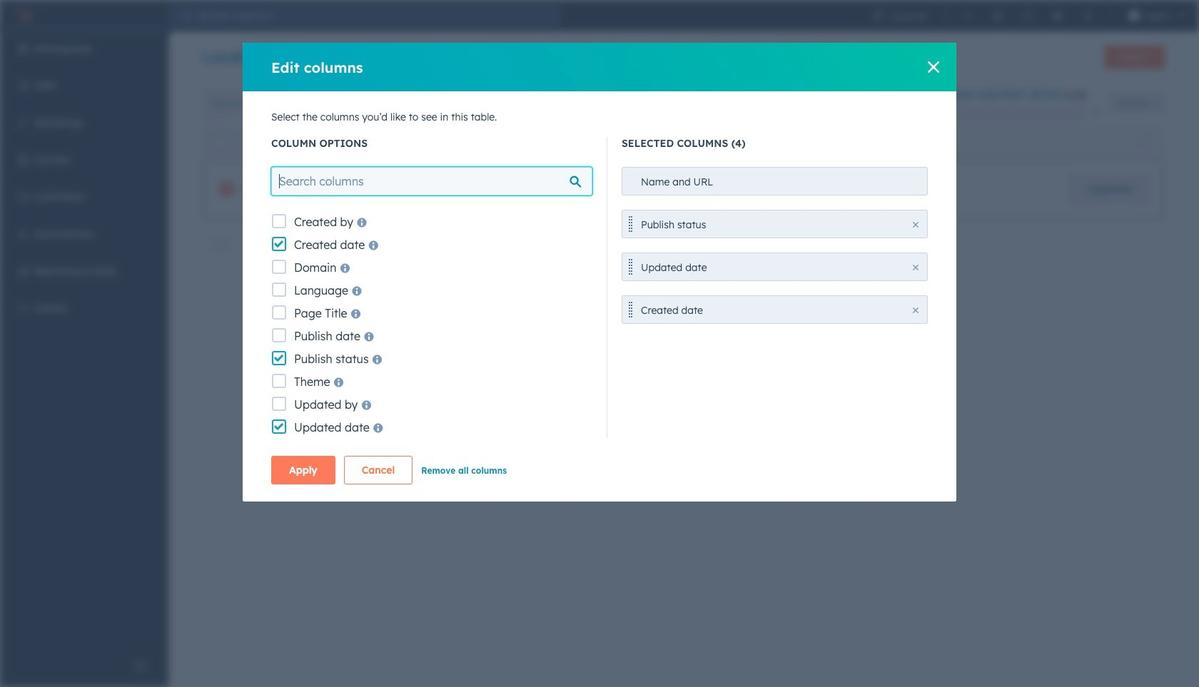 Task type: vqa. For each thing, say whether or not it's contained in the screenshot.
banner
yes



Task type: describe. For each thing, give the bounding box(es) containing it.
0 horizontal spatial menu
[[0, 31, 169, 652]]

Search content search field
[[203, 89, 417, 118]]

notifications image
[[1082, 10, 1094, 21]]

1 press to sort. element from the left
[[677, 137, 683, 150]]

howard n/a image
[[1129, 10, 1140, 21]]



Task type: locate. For each thing, give the bounding box(es) containing it.
help image
[[1022, 10, 1034, 21]]

2 press to sort. element from the left
[[1142, 137, 1148, 150]]

close image
[[928, 61, 940, 73], [1093, 107, 1102, 116], [913, 222, 919, 228], [913, 265, 919, 271], [913, 308, 919, 314]]

settings image
[[1052, 10, 1064, 21]]

press to sort. image
[[1142, 137, 1148, 147]]

Search HubSpot search field
[[191, 4, 561, 27]]

pagination navigation
[[570, 289, 699, 308]]

progress bar
[[935, 107, 947, 119]]

menu
[[864, 0, 1191, 31], [0, 31, 169, 652]]

Search columns search field
[[271, 167, 593, 196]]

press to sort. image
[[677, 137, 683, 147]]

0 horizontal spatial press to sort. element
[[677, 137, 683, 150]]

press to sort. element
[[677, 137, 683, 150], [1142, 137, 1148, 150]]

banner
[[203, 41, 1166, 74]]

dialog
[[243, 43, 957, 502]]

marketplaces image
[[992, 10, 1004, 21]]

1 horizontal spatial menu
[[864, 0, 1191, 31]]

1 horizontal spatial press to sort. element
[[1142, 137, 1148, 150]]



